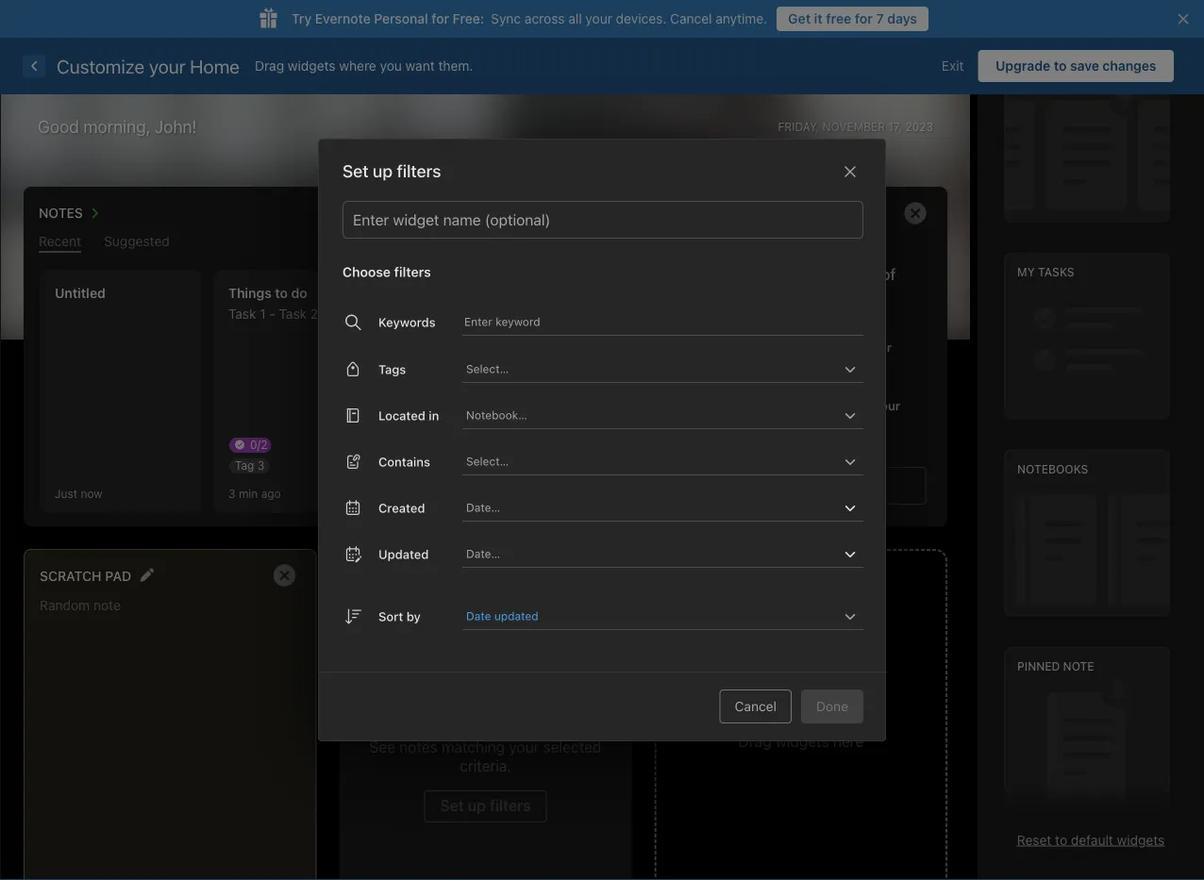 Task type: vqa. For each thing, say whether or not it's contained in the screenshot.
the Last associated with Last 7 days
no



Task type: describe. For each thing, give the bounding box(es) containing it.
good morning, john!
[[38, 117, 197, 137]]

cancel inside button
[[735, 699, 777, 715]]

notes
[[419, 569, 463, 584]]

pinned note
[[1018, 660, 1095, 673]]

notebooks
[[1018, 463, 1089, 476]]

Enter keyword field
[[463, 314, 864, 336]]

you
[[380, 58, 402, 74]]

scratch pad button
[[40, 564, 131, 588]]

note
[[1064, 660, 1095, 673]]

drag for drag widgets here
[[739, 733, 772, 751]]

Tags field
[[463, 356, 864, 383]]

 input text field for contains
[[465, 448, 839, 475]]

reset
[[1018, 833, 1052, 848]]

save
[[1071, 58, 1100, 74]]

date updated button
[[466, 605, 542, 628]]

all
[[569, 11, 582, 26]]

reset to default widgets button
[[1018, 833, 1165, 848]]

exit
[[942, 58, 964, 74]]

widgets for here
[[776, 733, 830, 751]]

days
[[888, 11, 918, 26]]

Located in field
[[463, 402, 864, 430]]

17,
[[889, 120, 903, 134]]

date… for updated
[[466, 548, 501, 561]]

tags
[[379, 362, 406, 376]]

1 vertical spatial filters
[[394, 264, 431, 280]]

1 vertical spatial your
[[149, 55, 186, 77]]

get it free for 7 days
[[789, 11, 918, 26]]

pinned
[[1018, 660, 1061, 673]]

scratch
[[40, 569, 102, 584]]

try evernote personal for free: sync across all your devices. cancel anytime.
[[292, 11, 768, 26]]

close image
[[839, 160, 862, 183]]

to for upgrade
[[1054, 58, 1067, 74]]

john!
[[155, 117, 197, 137]]

here
[[834, 733, 864, 751]]

customize your home
[[57, 55, 240, 77]]

cancel button
[[720, 690, 792, 724]]

Updated Date picker field
[[463, 541, 887, 568]]

choose
[[343, 264, 391, 280]]

devices.
[[616, 11, 667, 26]]

upgrade
[[996, 58, 1051, 74]]

want
[[406, 58, 435, 74]]

located
[[379, 409, 426, 423]]

date
[[466, 610, 491, 623]]

Sort by field
[[463, 603, 864, 631]]

good
[[38, 117, 79, 137]]

across
[[525, 11, 565, 26]]

tasks
[[1039, 266, 1075, 279]]

reset to default widgets
[[1018, 833, 1165, 848]]

where
[[339, 58, 377, 74]]

sort by
[[379, 610, 421, 624]]

Enter widget name (optional) text field
[[351, 202, 855, 238]]

pad
[[105, 569, 131, 584]]

my
[[1018, 266, 1035, 279]]

personal
[[374, 11, 428, 26]]

created
[[379, 501, 425, 515]]

drag widgets here
[[739, 733, 864, 751]]

evernote
[[315, 11, 371, 26]]

customize
[[57, 55, 145, 77]]

by
[[407, 610, 421, 624]]

morning,
[[83, 117, 151, 137]]



Task type: locate. For each thing, give the bounding box(es) containing it.
to for reset
[[1056, 833, 1068, 848]]

 input text field
[[465, 402, 839, 429], [465, 448, 839, 475], [544, 603, 839, 630]]

1 vertical spatial cancel
[[735, 699, 777, 715]]

filtered
[[355, 569, 415, 584]]

cancel up drag widgets here
[[735, 699, 777, 715]]

upgrade to save changes
[[996, 58, 1157, 74]]

filters right up
[[397, 161, 441, 181]]

1 horizontal spatial widgets
[[776, 733, 830, 751]]

home
[[190, 55, 240, 77]]

for inside the "get it free for 7 days" button
[[855, 11, 873, 26]]

for for 7
[[855, 11, 873, 26]]

changes
[[1103, 58, 1157, 74]]

0 vertical spatial cancel
[[670, 11, 712, 26]]

your
[[586, 11, 613, 26], [149, 55, 186, 77]]

updated
[[495, 610, 539, 623]]

0 vertical spatial your
[[586, 11, 613, 26]]

to inside button
[[1054, 58, 1067, 74]]

1 vertical spatial date…
[[466, 548, 501, 561]]

date… right created
[[466, 501, 501, 515]]

2 vertical spatial  input text field
[[544, 603, 839, 630]]

1 for from the left
[[432, 11, 449, 26]]

0 horizontal spatial drag
[[255, 58, 284, 74]]

2 horizontal spatial widgets
[[1117, 833, 1165, 848]]

1 horizontal spatial cancel
[[735, 699, 777, 715]]

widgets right default
[[1117, 833, 1165, 848]]

date updated
[[466, 610, 539, 623]]

it
[[814, 11, 823, 26]]

for left free:
[[432, 11, 449, 26]]

1 vertical spatial  input text field
[[465, 448, 839, 475]]

default
[[1071, 833, 1114, 848]]

my tasks
[[1018, 266, 1075, 279]]

Created Date picker field
[[463, 495, 887, 522]]

set
[[343, 161, 369, 181]]

done
[[817, 699, 849, 715]]

2 for from the left
[[855, 11, 873, 26]]

 input text field for located in
[[465, 402, 839, 429]]

0 horizontal spatial your
[[149, 55, 186, 77]]

Contains field
[[463, 448, 864, 476]]

filters right choose
[[394, 264, 431, 280]]

upgrade to save changes button
[[979, 50, 1175, 82]]

2023
[[906, 120, 934, 134]]

2 date… from the top
[[466, 548, 501, 561]]

remove image
[[266, 557, 303, 595]]

widgets for where
[[288, 58, 336, 74]]

located in
[[379, 409, 439, 423]]

0 vertical spatial widgets
[[288, 58, 336, 74]]

your left home on the left of the page
[[149, 55, 186, 77]]

contains
[[379, 455, 430, 469]]

date…
[[466, 501, 501, 515], [466, 548, 501, 561]]

them.
[[439, 58, 473, 74]]

1 horizontal spatial your
[[586, 11, 613, 26]]

to right reset
[[1056, 833, 1068, 848]]

get it free for 7 days button
[[777, 7, 929, 31]]

updated
[[379, 547, 429, 562]]

date… up date
[[466, 548, 501, 561]]

1 vertical spatial widgets
[[776, 733, 830, 751]]

2 vertical spatial widgets
[[1117, 833, 1165, 848]]

7
[[877, 11, 884, 26]]

exit button
[[928, 50, 979, 82]]

 input text field down date… field
[[544, 603, 839, 630]]

1 horizontal spatial for
[[855, 11, 873, 26]]

sort
[[379, 610, 403, 624]]

0 horizontal spatial for
[[432, 11, 449, 26]]

drag for drag widgets where you want them.
[[255, 58, 284, 74]]

remove image
[[581, 194, 619, 232], [897, 194, 935, 232], [581, 557, 619, 595]]

0 vertical spatial date…
[[466, 501, 501, 515]]

keywords
[[379, 315, 436, 329]]

cancel
[[670, 11, 712, 26], [735, 699, 777, 715]]

drag widgets where you want them.
[[255, 58, 473, 74]]

 input text field inside contains field
[[465, 448, 839, 475]]

0 horizontal spatial widgets
[[288, 58, 336, 74]]

0 vertical spatial drag
[[255, 58, 284, 74]]

your right all
[[586, 11, 613, 26]]

sync
[[491, 11, 521, 26]]

cancel right devices.
[[670, 11, 712, 26]]

free:
[[453, 11, 485, 26]]

widgets left where
[[288, 58, 336, 74]]

to
[[1054, 58, 1067, 74], [1056, 833, 1068, 848]]

up
[[373, 161, 393, 181]]

0 horizontal spatial cancel
[[670, 11, 712, 26]]

scratch pad
[[40, 569, 131, 584]]

get
[[789, 11, 811, 26]]

november
[[823, 120, 886, 134]]

 input text field down located in field
[[465, 448, 839, 475]]

1 horizontal spatial drag
[[739, 733, 772, 751]]

in
[[429, 409, 439, 423]]

widgets down done "button" on the right
[[776, 733, 830, 751]]

1 vertical spatial drag
[[739, 733, 772, 751]]

widgets
[[288, 58, 336, 74], [776, 733, 830, 751], [1117, 833, 1165, 848]]

drag
[[255, 58, 284, 74], [739, 733, 772, 751]]

drag down cancel button
[[739, 733, 772, 751]]

 input text field inside date updated field
[[544, 603, 839, 630]]

0 vertical spatial to
[[1054, 58, 1067, 74]]

to left save
[[1054, 58, 1067, 74]]

try
[[292, 11, 312, 26]]

friday, november 17, 2023
[[778, 120, 934, 134]]

for
[[432, 11, 449, 26], [855, 11, 873, 26]]

anytime.
[[716, 11, 768, 26]]

choose filters
[[343, 264, 431, 280]]

date… for created
[[466, 501, 501, 515]]

0 vertical spatial  input text field
[[465, 402, 839, 429]]

 input text field down  input text box
[[465, 402, 839, 429]]

 input text field inside located in field
[[465, 402, 839, 429]]

free
[[826, 11, 852, 26]]

done button
[[802, 690, 864, 724]]

drag right home on the left of the page
[[255, 58, 284, 74]]

for left 7
[[855, 11, 873, 26]]

1 vertical spatial to
[[1056, 833, 1068, 848]]

filters
[[397, 161, 441, 181], [394, 264, 431, 280]]

0 vertical spatial filters
[[397, 161, 441, 181]]

 input text field
[[465, 356, 839, 382]]

filtered notes button
[[355, 564, 463, 588]]

for for free:
[[432, 11, 449, 26]]

filtered notes
[[355, 569, 463, 584]]

1 date… from the top
[[466, 501, 501, 515]]

set up filters
[[343, 161, 441, 181]]

friday,
[[778, 120, 820, 134]]

edit widget title image
[[140, 569, 154, 583]]



